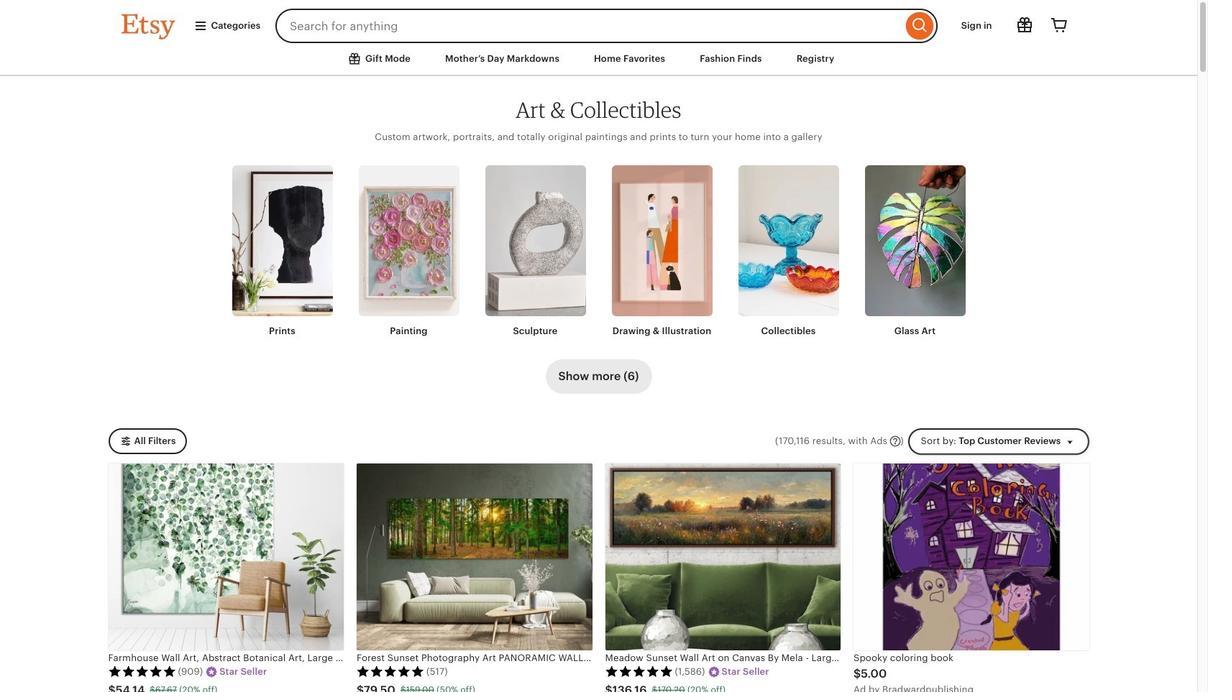 Task type: describe. For each thing, give the bounding box(es) containing it.
5 out of 5 stars image for the meadow sunset wall art on canvas by mela - large gallery wrapped canvas art prints with or without floating frames. image
[[606, 666, 673, 678]]

5 out of 5 stars image for farmhouse wall art, abstract botanical art, large wall art, sage green art, botanical painting, living room wall art oversized, green art image
[[108, 666, 176, 678]]

farmhouse wall art, abstract botanical art, large wall art, sage green art, botanical painting, living room wall art oversized, green art image
[[108, 464, 344, 651]]



Task type: locate. For each thing, give the bounding box(es) containing it.
None search field
[[276, 9, 938, 43]]

1 horizontal spatial 5 out of 5 stars image
[[357, 666, 425, 678]]

5 out of 5 stars image
[[108, 666, 176, 678], [357, 666, 425, 678], [606, 666, 673, 678]]

0 horizontal spatial 5 out of 5 stars image
[[108, 666, 176, 678]]

meadow sunset wall art on canvas by mela - large gallery wrapped canvas art prints with or without floating frames. image
[[606, 464, 841, 651]]

forest sunset photography art panoramic wall art for accent wall nature greenery botanical landscape scenery birthday gift image
[[357, 464, 593, 651]]

2 horizontal spatial 5 out of 5 stars image
[[606, 666, 673, 678]]

spooky coloring book image
[[854, 464, 1090, 651]]

5 out of 5 stars image for forest sunset photography art panoramic wall art for accent wall nature greenery botanical landscape scenery birthday gift
[[357, 666, 425, 678]]

Search for anything text field
[[276, 9, 903, 43]]

3 5 out of 5 stars image from the left
[[606, 666, 673, 678]]

2 5 out of 5 stars image from the left
[[357, 666, 425, 678]]

menu bar
[[0, 0, 1198, 76], [95, 43, 1103, 76]]

1 5 out of 5 stars image from the left
[[108, 666, 176, 678]]

banner
[[95, 0, 1103, 43]]



Task type: vqa. For each thing, say whether or not it's contained in the screenshot.
3rd 5 out of 5 stars image from the right
yes



